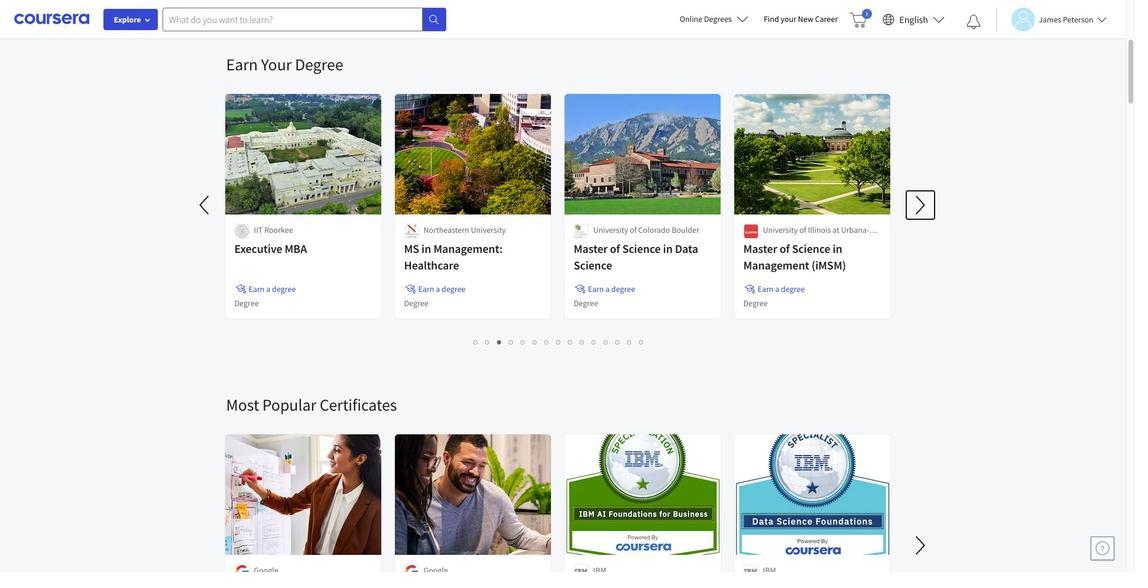 Task type: describe. For each thing, give the bounding box(es) containing it.
explore
[[114, 14, 141, 25]]

iit roorkee
[[254, 225, 293, 235]]

science for (imsm)
[[793, 241, 831, 256]]

in for master of science in management (imsm)
[[833, 241, 843, 256]]

champaign
[[764, 237, 803, 247]]

9 button
[[565, 335, 577, 349]]

ms
[[404, 241, 420, 256]]

james
[[1040, 14, 1062, 25]]

7 button
[[541, 335, 553, 349]]

What do you want to learn? text field
[[163, 7, 423, 31]]

most popular certificates carousel element
[[220, 359, 1136, 573]]

james peterson
[[1040, 14, 1094, 25]]

next slide image inside the most popular certificates carousel 'element'
[[907, 532, 935, 560]]

master for master of science in data science
[[574, 241, 608, 256]]

your
[[781, 14, 797, 24]]

1 list from the top
[[226, 2, 901, 15]]

management
[[744, 258, 810, 273]]

1
[[474, 337, 479, 348]]

15 button
[[636, 335, 649, 349]]

list inside earn your degree carousel element
[[226, 335, 892, 349]]

previous slide image
[[191, 191, 219, 220]]

3
[[498, 337, 502, 348]]

management:
[[434, 241, 503, 256]]

new
[[799, 14, 814, 24]]

degree for master of science in management (imsm)
[[782, 284, 805, 295]]

executive mba
[[235, 241, 307, 256]]

executive
[[235, 241, 283, 256]]

10
[[580, 337, 590, 348]]

4 button
[[506, 335, 518, 349]]

a for master of science in management (imsm)
[[776, 284, 780, 295]]

5
[[521, 337, 526, 348]]

of for master of science in management (imsm)
[[780, 241, 790, 256]]

earn a degree for master of science in management (imsm)
[[758, 284, 805, 295]]

1 button
[[470, 335, 482, 349]]

find your new career
[[764, 14, 839, 24]]

colorado
[[639, 225, 671, 235]]

10 11 12 13 14 15
[[580, 337, 649, 348]]

university for master of science in management (imsm)
[[764, 225, 798, 235]]

shopping cart: 1 item image
[[850, 9, 873, 28]]

4
[[509, 337, 514, 348]]

show notifications image
[[967, 15, 982, 29]]

most popular certificates
[[226, 395, 397, 416]]

your
[[261, 54, 292, 75]]

english
[[900, 13, 929, 25]]

popular
[[263, 395, 317, 416]]

earn for master of science in management (imsm)
[[758, 284, 774, 295]]

degree right your
[[295, 54, 343, 75]]

urbana-
[[842, 225, 870, 235]]

2
[[486, 337, 490, 348]]

iit
[[254, 225, 263, 235]]

james peterson button
[[997, 7, 1107, 31]]

most
[[226, 395, 259, 416]]

coursera image
[[14, 10, 89, 29]]

illinois
[[809, 225, 832, 235]]

find your new career link
[[758, 12, 844, 27]]

5 button
[[518, 335, 530, 349]]

degree for master of science in data science
[[612, 284, 636, 295]]

degree for master of science in management (imsm)
[[744, 298, 768, 309]]

of for university of colorado boulder
[[630, 225, 637, 235]]

10 button
[[577, 335, 590, 349]]

northeastern
[[424, 225, 470, 235]]

iit roorkee image
[[235, 224, 249, 239]]

find
[[764, 14, 780, 24]]

university of colorado boulder image
[[574, 224, 589, 239]]

northeastern university
[[424, 225, 506, 235]]

(imsm)
[[812, 258, 847, 273]]

at
[[833, 225, 840, 235]]

7
[[545, 337, 550, 348]]

career
[[816, 14, 839, 24]]

master of science in management (imsm)
[[744, 241, 847, 273]]

degree for ms in management: healthcare
[[442, 284, 466, 295]]



Task type: vqa. For each thing, say whether or not it's contained in the screenshot.
9 BUTTON
yes



Task type: locate. For each thing, give the bounding box(es) containing it.
master of science in data science
[[574, 241, 699, 273]]

earn a degree down healthcare
[[419, 284, 466, 295]]

earn a degree
[[249, 284, 296, 295], [419, 284, 466, 295], [588, 284, 636, 295], [758, 284, 805, 295]]

2 a from the left
[[436, 284, 440, 295]]

earn for executive mba
[[249, 284, 265, 295]]

roorkee
[[265, 225, 293, 235]]

university for master of science in data science
[[594, 225, 629, 235]]

university of colorado boulder
[[594, 225, 700, 235]]

13
[[616, 337, 625, 348]]

2 earn a degree from the left
[[419, 284, 466, 295]]

earn your degree
[[226, 54, 343, 75]]

in inside master of science in management (imsm)
[[833, 241, 843, 256]]

of left illinois
[[800, 225, 807, 235]]

of
[[630, 225, 637, 235], [800, 225, 807, 235], [610, 241, 621, 256], [780, 241, 790, 256]]

master for master of science in management (imsm)
[[744, 241, 778, 256]]

2 horizontal spatial university
[[764, 225, 798, 235]]

a down executive mba on the top
[[266, 284, 271, 295]]

help center image
[[1096, 542, 1111, 556]]

degree down the mba
[[272, 284, 296, 295]]

degree
[[272, 284, 296, 295], [442, 284, 466, 295], [612, 284, 636, 295], [782, 284, 805, 295]]

1 next slide image from the top
[[907, 191, 935, 220]]

science down university of colorado boulder
[[623, 241, 661, 256]]

earn down management at the top
[[758, 284, 774, 295]]

4 degree from the left
[[782, 284, 805, 295]]

3 button
[[494, 335, 506, 349]]

earn
[[226, 54, 258, 75], [249, 284, 265, 295], [419, 284, 435, 295], [588, 284, 604, 295], [758, 284, 774, 295]]

in inside master of science in data science
[[664, 241, 673, 256]]

degrees
[[705, 14, 732, 24]]

14
[[628, 337, 637, 348]]

2 university from the left
[[594, 225, 629, 235]]

0 horizontal spatial science
[[574, 258, 613, 273]]

earn for master of science in data science
[[588, 284, 604, 295]]

a for ms in management: healthcare
[[436, 284, 440, 295]]

online
[[680, 14, 703, 24]]

in down at
[[833, 241, 843, 256]]

master inside master of science in data science
[[574, 241, 608, 256]]

4 earn a degree from the left
[[758, 284, 805, 295]]

6
[[533, 337, 538, 348]]

3 university from the left
[[764, 225, 798, 235]]

1 in from the left
[[422, 241, 431, 256]]

4 a from the left
[[776, 284, 780, 295]]

None search field
[[163, 7, 447, 31]]

15
[[640, 337, 649, 348]]

university right university of colorado boulder icon at the right top of the page
[[594, 225, 629, 235]]

science down illinois
[[793, 241, 831, 256]]

science for science
[[623, 241, 661, 256]]

1 master from the left
[[574, 241, 608, 256]]

of left colorado
[[630, 225, 637, 235]]

degree up 10
[[574, 298, 598, 309]]

degree for master of science in data science
[[574, 298, 598, 309]]

healthcare
[[404, 258, 459, 273]]

11 button
[[589, 335, 602, 349]]

a for executive mba
[[266, 284, 271, 295]]

degree for executive mba
[[235, 298, 259, 309]]

degree down master of science in data science
[[612, 284, 636, 295]]

earn down healthcare
[[419, 284, 435, 295]]

0 horizontal spatial master
[[574, 241, 608, 256]]

university inside university of illinois at urbana- champaign
[[764, 225, 798, 235]]

northeastern university image
[[404, 224, 419, 239]]

2 degree from the left
[[442, 284, 466, 295]]

11
[[592, 337, 602, 348]]

2 in from the left
[[664, 241, 673, 256]]

earn a degree for ms in management: healthcare
[[419, 284, 466, 295]]

earn down master of science in data science
[[588, 284, 604, 295]]

a for master of science in data science
[[606, 284, 610, 295]]

degree down management at the top
[[744, 298, 768, 309]]

university of illinois at urbana-champaign image
[[744, 224, 759, 239]]

master down university of colorado boulder icon at the right top of the page
[[574, 241, 608, 256]]

12 button
[[601, 335, 614, 349]]

master down university of illinois at urbana-champaign icon
[[744, 241, 778, 256]]

peterson
[[1064, 14, 1094, 25]]

university up management:
[[471, 225, 506, 235]]

in for master of science in data science
[[664, 241, 673, 256]]

1 horizontal spatial master
[[744, 241, 778, 256]]

0 vertical spatial list
[[226, 2, 901, 15]]

1 a from the left
[[266, 284, 271, 295]]

a
[[266, 284, 271, 295], [436, 284, 440, 295], [606, 284, 610, 295], [776, 284, 780, 295]]

university
[[471, 225, 506, 235], [594, 225, 629, 235], [764, 225, 798, 235]]

1 horizontal spatial in
[[664, 241, 673, 256]]

degree
[[295, 54, 343, 75], [235, 298, 259, 309], [404, 298, 429, 309], [574, 298, 598, 309], [744, 298, 768, 309]]

next slide image
[[907, 191, 935, 220], [907, 532, 935, 560]]

master inside master of science in management (imsm)
[[744, 241, 778, 256]]

a down healthcare
[[436, 284, 440, 295]]

degree for ms in management: healthcare
[[404, 298, 429, 309]]

13 button
[[612, 335, 625, 349]]

online degrees
[[680, 14, 732, 24]]

2 horizontal spatial in
[[833, 241, 843, 256]]

3 degree from the left
[[612, 284, 636, 295]]

1 horizontal spatial university
[[594, 225, 629, 235]]

of for university of illinois at urbana- champaign
[[800, 225, 807, 235]]

8
[[557, 337, 561, 348]]

a down management at the top
[[776, 284, 780, 295]]

english button
[[879, 0, 950, 38]]

in left data
[[664, 241, 673, 256]]

earn a degree for master of science in data science
[[588, 284, 636, 295]]

science
[[623, 241, 661, 256], [793, 241, 831, 256], [574, 258, 613, 273]]

degree down management at the top
[[782, 284, 805, 295]]

0 horizontal spatial in
[[422, 241, 431, 256]]

online degrees button
[[671, 6, 758, 32]]

earn down the executive at the left
[[249, 284, 265, 295]]

earn a degree down master of science in data science
[[588, 284, 636, 295]]

explore button
[[104, 9, 158, 30]]

earn for ms in management: healthcare
[[419, 284, 435, 295]]

of up management at the top
[[780, 241, 790, 256]]

science inside master of science in management (imsm)
[[793, 241, 831, 256]]

2 master from the left
[[744, 241, 778, 256]]

mba
[[285, 241, 307, 256]]

12
[[604, 337, 614, 348]]

degree for executive mba
[[272, 284, 296, 295]]

1 horizontal spatial science
[[623, 241, 661, 256]]

2 list from the top
[[226, 335, 892, 349]]

list
[[226, 2, 901, 15], [226, 335, 892, 349]]

1 vertical spatial next slide image
[[907, 532, 935, 560]]

of for master of science in data science
[[610, 241, 621, 256]]

1 degree from the left
[[272, 284, 296, 295]]

14 button
[[624, 335, 637, 349]]

3 a from the left
[[606, 284, 610, 295]]

degree down the executive at the left
[[235, 298, 259, 309]]

2 next slide image from the top
[[907, 532, 935, 560]]

of down university of colorado boulder
[[610, 241, 621, 256]]

3 in from the left
[[833, 241, 843, 256]]

boulder
[[672, 225, 700, 235]]

in inside ms in management: healthcare
[[422, 241, 431, 256]]

3 earn a degree from the left
[[588, 284, 636, 295]]

master
[[574, 241, 608, 256], [744, 241, 778, 256]]

0 vertical spatial next slide image
[[907, 191, 935, 220]]

8 button
[[553, 335, 565, 349]]

a down master of science in data science
[[606, 284, 610, 295]]

in right ms
[[422, 241, 431, 256]]

earn a degree for executive mba
[[249, 284, 296, 295]]

data
[[675, 241, 699, 256]]

6 button
[[530, 335, 541, 349]]

9
[[569, 337, 573, 348]]

1 earn a degree from the left
[[249, 284, 296, 295]]

certificates
[[320, 395, 397, 416]]

2 horizontal spatial science
[[793, 241, 831, 256]]

university up champaign
[[764, 225, 798, 235]]

earn a degree down management at the top
[[758, 284, 805, 295]]

degree down healthcare
[[404, 298, 429, 309]]

list containing 1
[[226, 335, 892, 349]]

earn left your
[[226, 54, 258, 75]]

of inside master of science in management (imsm)
[[780, 241, 790, 256]]

1 vertical spatial list
[[226, 335, 892, 349]]

in
[[422, 241, 431, 256], [664, 241, 673, 256], [833, 241, 843, 256]]

of inside university of illinois at urbana- champaign
[[800, 225, 807, 235]]

university of illinois at urbana- champaign
[[764, 225, 870, 247]]

earn your degree carousel element
[[191, 18, 935, 359]]

of inside master of science in data science
[[610, 241, 621, 256]]

1 university from the left
[[471, 225, 506, 235]]

degree down ms in management: healthcare
[[442, 284, 466, 295]]

2 button
[[482, 335, 494, 349]]

0 horizontal spatial university
[[471, 225, 506, 235]]

earn a degree down executive mba on the top
[[249, 284, 296, 295]]

ms in management: healthcare
[[404, 241, 503, 273]]

science down university of colorado boulder icon at the right top of the page
[[574, 258, 613, 273]]



